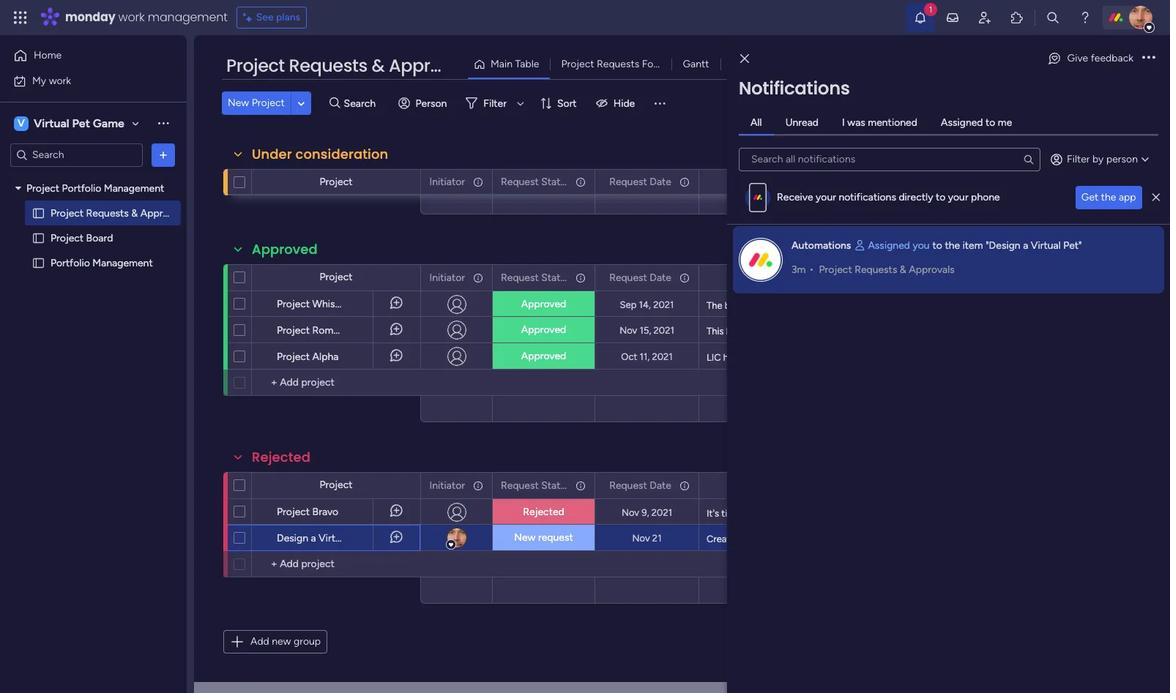 Task type: locate. For each thing, give the bounding box(es) containing it.
status for third request status field
[[541, 479, 571, 492]]

the right how
[[844, 326, 858, 337]]

public board image for project requests & approvals
[[31, 206, 45, 220]]

1 vertical spatial initiator field
[[426, 270, 469, 286]]

portfolio management
[[51, 257, 153, 269]]

column information image for 2nd initiator field from the bottom
[[472, 272, 484, 284]]

public board image
[[31, 206, 45, 220], [31, 231, 45, 245], [31, 256, 45, 270]]

2021 for nov 15, 2021
[[654, 325, 674, 336]]

v
[[18, 117, 25, 129]]

project requests & approvals
[[226, 53, 476, 78], [51, 207, 186, 219], [819, 263, 955, 276]]

select product image
[[13, 10, 28, 25]]

2 vertical spatial project requests & approvals
[[819, 263, 955, 276]]

& inside list box
[[131, 207, 138, 219]]

3m
[[792, 263, 806, 276]]

approvals down options icon
[[140, 207, 186, 219]]

person
[[1106, 153, 1138, 165]]

that right "time" on the bottom of page
[[743, 508, 760, 519]]

request status
[[501, 175, 571, 188], [501, 271, 571, 284], [501, 479, 571, 492]]

3 initiator field from the top
[[426, 478, 469, 494]]

this up lic
[[707, 326, 724, 337]]

1 vertical spatial nov
[[622, 507, 639, 518]]

outlines
[[787, 326, 821, 337]]

nov for nov 9, 2021
[[622, 507, 639, 518]]

project board
[[51, 232, 113, 244]]

1 your from the left
[[816, 191, 836, 204]]

0 vertical spatial initiator field
[[426, 174, 469, 190]]

0 vertical spatial nov
[[620, 325, 637, 336]]

project
[[885, 300, 916, 311]]

pet left game's
[[976, 534, 990, 545]]

0 vertical spatial request status field
[[497, 174, 571, 190]]

executive up also
[[764, 271, 809, 284]]

2 horizontal spatial the
[[1146, 300, 1162, 311]]

management
[[148, 9, 228, 26]]

project requests & approvals up the board
[[51, 207, 186, 219]]

0 horizontal spatial the
[[707, 300, 722, 311]]

list box
[[0, 173, 187, 473]]

notifications image
[[913, 10, 928, 25]]

1 horizontal spatial project requests & approvals
[[226, 53, 476, 78]]

work right my
[[49, 74, 71, 87]]

1 vertical spatial request date field
[[606, 270, 675, 286]]

2 status from the top
[[541, 271, 571, 284]]

21
[[652, 533, 662, 544]]

0 vertical spatial of
[[1030, 352, 1039, 363]]

2021
[[653, 299, 674, 310], [654, 325, 674, 336], [652, 351, 673, 362], [652, 507, 672, 518]]

nov for nov 21
[[632, 533, 650, 544]]

case
[[764, 300, 784, 311], [765, 326, 785, 337]]

Approved field
[[248, 240, 321, 259]]

summary up notifications on the top right of page
[[811, 175, 854, 188]]

something
[[839, 508, 884, 519]]

0 vertical spatial + add project text field
[[259, 374, 414, 392]]

pet left game
[[72, 116, 90, 130]]

discusses
[[805, 300, 846, 311]]

1 vertical spatial executive summary
[[764, 271, 854, 284]]

work for my
[[49, 74, 71, 87]]

hide button
[[590, 92, 644, 115]]

workspace image
[[14, 115, 29, 131]]

1 vertical spatial executive
[[764, 271, 809, 284]]

rejected up the new request
[[523, 506, 564, 518]]

0 vertical spatial request date field
[[606, 174, 675, 190]]

ap
[[1164, 300, 1170, 311]]

Project Requests & Approvals field
[[223, 53, 476, 78]]

column information image for third request status field from the bottom of the page
[[575, 176, 587, 188]]

new left the "angle down" icon
[[228, 97, 249, 109]]

see plans
[[256, 11, 300, 23]]

work inside button
[[49, 74, 71, 87]]

1 vertical spatial summary
[[811, 271, 854, 284]]

0 horizontal spatial new
[[228, 97, 249, 109]]

request date for approved
[[609, 271, 672, 284]]

executive summary up the receive
[[764, 175, 854, 188]]

to left bring
[[977, 352, 986, 363]]

requests
[[289, 53, 367, 78], [597, 58, 640, 70], [86, 207, 129, 219], [855, 263, 897, 276]]

1 horizontal spatial filter
[[1067, 153, 1090, 165]]

feedback
[[1091, 52, 1134, 64]]

1 vertical spatial public board image
[[31, 231, 45, 245]]

will left the "reduce"
[[1039, 300, 1053, 311]]

rejected up project bravo
[[252, 448, 310, 466]]

0 horizontal spatial filter
[[484, 97, 507, 109]]

design
[[277, 532, 308, 545]]

nov
[[620, 325, 637, 336], [622, 507, 639, 518], [632, 533, 650, 544]]

1 horizontal spatial work
[[118, 9, 145, 26]]

game's
[[993, 534, 1024, 545]]

& up search field
[[372, 53, 385, 78]]

2 vertical spatial nov
[[632, 533, 650, 544]]

rejected inside field
[[252, 448, 310, 466]]

virtual inside workspace selection element
[[34, 116, 69, 130]]

0 horizontal spatial approvals
[[140, 207, 186, 219]]

pet right design
[[351, 532, 366, 545]]

case for also
[[764, 300, 784, 311]]

0 vertical spatial request date
[[609, 175, 672, 188]]

your right the receive
[[816, 191, 836, 204]]

new inside button
[[228, 97, 249, 109]]

project requests & approvals down assigned you at the top
[[819, 263, 955, 276]]

2 vertical spatial request status field
[[497, 478, 571, 494]]

public board image down project portfolio management
[[31, 206, 45, 220]]

case left outlines at the top
[[765, 326, 785, 337]]

the inside button
[[1101, 191, 1116, 203]]

2 executive summary field from the top
[[760, 270, 857, 286]]

roster
[[803, 534, 828, 545]]

1 vertical spatial approvals
[[140, 207, 186, 219]]

this for this business case outlines how the web platform (wp) project will address current business concerns, the be
[[707, 326, 724, 337]]

1 request status field from the top
[[497, 174, 571, 190]]

+ add project text field down alpha
[[259, 374, 414, 392]]

work
[[118, 9, 145, 26], [49, 74, 71, 87]]

1 vertical spatial initiator
[[429, 271, 465, 284]]

measures,
[[1003, 300, 1046, 311]]

1 vertical spatial request status
[[501, 271, 571, 284]]

1 public board image from the top
[[31, 206, 45, 220]]

1 vertical spatial of
[[830, 534, 839, 545]]

1 initiator from the top
[[429, 175, 465, 188]]

0 horizontal spatial work
[[49, 74, 71, 87]]

request
[[501, 175, 539, 188], [609, 175, 647, 188], [501, 271, 539, 284], [609, 271, 647, 284], [501, 479, 539, 492], [609, 479, 647, 492]]

initiator
[[429, 175, 465, 188], [429, 271, 465, 284], [429, 479, 465, 492]]

Search all notifications search field
[[739, 148, 1041, 171]]

form
[[642, 58, 666, 70]]

project left the "angle down" icon
[[252, 97, 285, 109]]

0 vertical spatial that
[[833, 352, 850, 363]]

the left plan
[[930, 352, 946, 363]]

executive summary field up the receive
[[760, 174, 857, 190]]

portfolio down the search in workspace field
[[62, 182, 101, 194]]

2 executive from the top
[[764, 271, 809, 284]]

public board image left portfolio management
[[31, 256, 45, 270]]

2 vertical spatial status
[[541, 479, 571, 492]]

migration
[[997, 300, 1037, 311]]

of right 2/3
[[1030, 352, 1039, 363]]

worthwhile
[[753, 534, 800, 545]]

option
[[0, 175, 187, 178]]

nov 21
[[632, 533, 662, 544]]

11,
[[640, 351, 650, 362]]

executive up the receive
[[764, 175, 809, 188]]

public board image for portfolio management
[[31, 256, 45, 270]]

0 vertical spatial date
[[650, 175, 672, 188]]

case for outlines
[[765, 326, 785, 337]]

plans
[[276, 11, 300, 23]]

Initiator field
[[426, 174, 469, 190], [426, 270, 469, 286], [426, 478, 469, 494]]

2 vertical spatial &
[[900, 263, 906, 276]]

1 horizontal spatial is
[[895, 534, 902, 545]]

assigned for assigned you
[[868, 239, 910, 252]]

approvals
[[389, 53, 476, 78], [140, 207, 186, 219], [909, 263, 955, 276]]

approvals up person
[[389, 53, 476, 78]]

assigned you
[[868, 239, 930, 252]]

menu image
[[653, 96, 667, 111]]

2 request date from the top
[[609, 271, 672, 284]]

filter inside button
[[1067, 153, 1090, 165]]

nov 9, 2021
[[622, 507, 672, 518]]

overhead
[[1088, 300, 1127, 311]]

1 vertical spatial filter
[[1067, 153, 1090, 165]]

0 horizontal spatial pet
[[72, 116, 90, 130]]

project requests & approvals inside list box
[[51, 207, 186, 219]]

public board image for project board
[[31, 231, 45, 245]]

0 horizontal spatial &
[[131, 207, 138, 219]]

business down assumptions,
[[1063, 326, 1100, 337]]

3 initiator from the top
[[429, 479, 465, 492]]

work right the monday
[[118, 9, 145, 26]]

project up plan
[[945, 326, 975, 337]]

filter inside 'popup button'
[[484, 97, 507, 109]]

2 request status from the top
[[501, 271, 571, 284]]

2021 right 11,
[[652, 351, 673, 362]]

1 executive summary from the top
[[764, 175, 854, 188]]

nov left 21
[[632, 533, 650, 544]]

Request Status field
[[497, 174, 571, 190], [497, 270, 571, 286], [497, 478, 571, 494]]

1 vertical spatial project requests & approvals
[[51, 207, 186, 219]]

virtual down bravo
[[319, 532, 349, 545]]

to the item "design a virtual pet"
[[933, 239, 1082, 252]]

1 summary from the top
[[811, 175, 854, 188]]

this
[[926, 300, 944, 311], [707, 326, 724, 337]]

1 horizontal spatial this
[[926, 300, 944, 311]]

executive for approved
[[764, 271, 809, 284]]

1 image
[[924, 1, 937, 17]]

management down the board
[[92, 257, 153, 269]]

0 vertical spatial executive summary field
[[760, 174, 857, 190]]

receive
[[777, 191, 813, 204]]

0 vertical spatial will
[[1039, 300, 1053, 311]]

1 vertical spatial executive summary field
[[760, 270, 857, 286]]

1 horizontal spatial rejected
[[523, 506, 564, 518]]

0 horizontal spatial project requests & approvals
[[51, 207, 186, 219]]

0 horizontal spatial assigned
[[868, 239, 910, 252]]

executive summary
[[764, 175, 854, 188], [764, 271, 854, 284]]

2 vertical spatial request date field
[[606, 478, 675, 494]]

1 horizontal spatial approvals
[[389, 53, 476, 78]]

2 horizontal spatial will
[[1039, 300, 1053, 311]]

9,
[[642, 507, 649, 518]]

1 vertical spatial assigned
[[868, 239, 910, 252]]

1 status from the top
[[541, 175, 571, 188]]

today.
[[901, 352, 928, 363]]

is right pets
[[895, 534, 902, 545]]

your left phone at right
[[948, 191, 969, 204]]

platform
[[882, 326, 919, 337]]

initiator for third initiator field from the bottom of the page
[[429, 175, 465, 188]]

the left ap
[[1146, 300, 1162, 311]]

0 horizontal spatial rejected
[[252, 448, 310, 466]]

column information image for 1st request date field from the bottom
[[679, 480, 691, 492]]

2 vertical spatial initiator field
[[426, 478, 469, 494]]

3 status from the top
[[541, 479, 571, 492]]

anticipated outcomes
[[976, 175, 1081, 188]]

0 vertical spatial executive
[[764, 175, 809, 188]]

& down assigned you at the top
[[900, 263, 906, 276]]

requests up v2 search image
[[289, 53, 367, 78]]

column information image for second request status field from the bottom of the page
[[575, 272, 587, 284]]

approvals inside field
[[389, 53, 476, 78]]

requests down assigned you at the top
[[855, 263, 897, 276]]

1 horizontal spatial will
[[978, 326, 992, 337]]

approvals down you
[[909, 263, 955, 276]]

is
[[853, 352, 859, 363], [968, 352, 975, 363], [895, 534, 902, 545]]

Rejected field
[[248, 448, 314, 467]]

2 horizontal spatial approvals
[[909, 263, 955, 276]]

0 horizontal spatial will
[[809, 508, 823, 519]]

options image
[[1142, 54, 1156, 64]]

the right the across
[[1160, 352, 1170, 363]]

virtual down the themselves
[[946, 534, 974, 545]]

project down consideration
[[320, 176, 353, 188]]

None search field
[[739, 148, 1041, 171]]

2 initiator from the top
[[429, 271, 465, 284]]

a right the has
[[740, 352, 745, 363]]

2 summary from the top
[[811, 271, 854, 284]]

0 horizontal spatial your
[[816, 191, 836, 204]]

sort button
[[534, 92, 586, 115]]

column information image for 3rd initiator field from the top of the page
[[472, 480, 484, 492]]

column information image
[[575, 176, 587, 188], [472, 272, 484, 284], [575, 272, 587, 284], [899, 272, 910, 284], [472, 480, 484, 492], [679, 480, 691, 492]]

1 date from the top
[[650, 175, 672, 188]]

project requests & approvals inside field
[[226, 53, 476, 78]]

1 vertical spatial date
[[650, 271, 672, 284]]

1 executive from the top
[[764, 175, 809, 188]]

business for the
[[725, 300, 762, 311]]

main table button
[[468, 53, 550, 76]]

project up design
[[277, 506, 310, 518]]

nov left 15, at the right of the page
[[620, 325, 637, 336]]

approved inside field
[[252, 240, 318, 258]]

2021 right 9,
[[652, 507, 672, 518]]

requests inside field
[[289, 53, 367, 78]]

1 request date from the top
[[609, 175, 672, 188]]

by
[[1093, 153, 1104, 165]]

1 vertical spatial new
[[514, 532, 536, 544]]

3 public board image from the top
[[31, 256, 45, 270]]

1 executive summary field from the top
[[760, 174, 857, 190]]

1 vertical spatial + add project text field
[[259, 556, 414, 573]]

0 vertical spatial status
[[541, 175, 571, 188]]

request status for third request status field
[[501, 479, 571, 492]]

virtual right the "v"
[[34, 116, 69, 130]]

Search in workspace field
[[31, 146, 122, 163]]

executive summary field for approved
[[760, 270, 857, 286]]

concerns,
[[1102, 326, 1144, 337]]

public board image left project board
[[31, 231, 45, 245]]

2021 for nov 9, 2021
[[652, 507, 672, 518]]

2 request date field from the top
[[606, 270, 675, 286]]

Executive summary field
[[760, 174, 857, 190], [760, 270, 857, 286]]

+ add project text field down design a virtual pet on the left
[[259, 556, 414, 573]]

the business case also discusses detailed project goals, performance measures, assumptions, constraints, and
[[707, 300, 1170, 311]]

0 vertical spatial case
[[764, 300, 784, 311]]

web
[[860, 326, 880, 337]]

3 request status from the top
[[501, 479, 571, 492]]

0 vertical spatial assigned
[[941, 116, 983, 129]]

1 vertical spatial request date
[[609, 271, 672, 284]]

2021 for oct 11, 2021
[[652, 351, 673, 362]]

2 vertical spatial request status
[[501, 479, 571, 492]]

outcomes
[[1032, 175, 1081, 188]]

this technology migration will reduce overhead costs asso
[[926, 300, 1170, 311]]

1 horizontal spatial new
[[514, 532, 536, 544]]

virtual
[[34, 116, 69, 130], [1031, 239, 1061, 252], [319, 532, 349, 545], [946, 534, 974, 545]]

filter left arrow down image
[[484, 97, 507, 109]]

2 public board image from the top
[[31, 231, 45, 245]]

0 horizontal spatial is
[[853, 352, 859, 363]]

filter by person button
[[1044, 148, 1158, 171]]

1 vertical spatial request status field
[[497, 270, 571, 286]]

0 vertical spatial summary
[[811, 175, 854, 188]]

1 horizontal spatial pet
[[351, 532, 366, 545]]

assigned left me
[[941, 116, 983, 129]]

business for this
[[726, 326, 763, 337]]

do
[[825, 508, 836, 519]]

0 vertical spatial request status
[[501, 175, 571, 188]]

all
[[751, 116, 762, 129]]

person
[[416, 97, 447, 109]]

dapulse x slim image
[[1152, 192, 1160, 202]]

2 date from the top
[[650, 271, 672, 284]]

pets
[[874, 534, 893, 545]]

& inside field
[[372, 53, 385, 78]]

1 vertical spatial work
[[49, 74, 71, 87]]

will left do
[[809, 508, 823, 519]]

request status for second request status field from the bottom of the page
[[501, 271, 571, 284]]

& down project portfolio management
[[131, 207, 138, 219]]

3
[[1057, 352, 1063, 363]]

case left also
[[764, 300, 784, 311]]

is right plan
[[968, 352, 975, 363]]

3 request status field from the top
[[497, 478, 571, 494]]

2 horizontal spatial project requests & approvals
[[819, 263, 955, 276]]

1 vertical spatial status
[[541, 271, 571, 284]]

the for the business case also discusses detailed project goals, performance measures, assumptions, constraints, and
[[707, 300, 722, 311]]

column information image
[[472, 176, 484, 188], [679, 176, 691, 188], [899, 176, 910, 188], [1118, 176, 1130, 188], [679, 272, 691, 284], [575, 480, 587, 492]]

project up new project
[[226, 53, 285, 78]]

1 horizontal spatial &
[[372, 53, 385, 78]]

2021 right 14,
[[653, 299, 674, 310]]

2 vertical spatial will
[[809, 508, 823, 519]]

0 vertical spatial &
[[372, 53, 385, 78]]

executive summary for under consideration
[[764, 175, 854, 188]]

success
[[1027, 534, 1061, 545]]

1 vertical spatial case
[[765, 326, 785, 337]]

2 executive summary from the top
[[764, 271, 854, 284]]

pet"
[[1063, 239, 1082, 252]]

invite / 1
[[1035, 58, 1074, 70]]

management down options icon
[[104, 182, 164, 194]]

summary up discusses
[[811, 271, 854, 284]]

project requests & approvals up search field
[[226, 53, 476, 78]]

0 vertical spatial executive summary
[[764, 175, 854, 188]]

constraints,
[[1106, 300, 1156, 311]]

requests left form
[[597, 58, 640, 70]]

portfolio down project board
[[51, 257, 90, 269]]

0 vertical spatial new
[[228, 97, 249, 109]]

2021 right 15, at the right of the page
[[654, 325, 674, 336]]

0 vertical spatial initiator
[[429, 175, 465, 188]]

1 horizontal spatial assigned
[[941, 116, 983, 129]]

1 vertical spatial this
[[707, 326, 724, 337]]

assigned left you
[[868, 239, 910, 252]]

0 horizontal spatial of
[[830, 534, 839, 545]]

Request Date field
[[606, 174, 675, 190], [606, 270, 675, 286], [606, 478, 675, 494]]

summary for approved
[[811, 271, 854, 284]]

get the app button
[[1076, 186, 1142, 209]]

of right roster
[[830, 534, 839, 545]]

filter left by
[[1067, 153, 1090, 165]]

business down the "automations" "image"
[[725, 300, 762, 311]]

approvals inside list box
[[140, 207, 186, 219]]

under consideration
[[252, 145, 388, 163]]

1 request date field from the top
[[606, 174, 675, 190]]

status
[[541, 175, 571, 188], [541, 271, 571, 284], [541, 479, 571, 492]]

is for used
[[853, 352, 859, 363]]

executive summary field up also
[[760, 270, 857, 286]]

will left address
[[978, 326, 992, 337]]

filter for filter
[[484, 97, 507, 109]]

executive summary up also
[[764, 271, 854, 284]]

project down automations
[[819, 263, 852, 276]]

is left not
[[853, 352, 859, 363]]

1 request status from the top
[[501, 175, 571, 188]]

nov left 9,
[[622, 507, 639, 518]]

0 vertical spatial approvals
[[389, 53, 476, 78]]

0 horizontal spatial this
[[707, 326, 724, 337]]

Search field
[[340, 93, 384, 114]]

2 vertical spatial public board image
[[31, 256, 45, 270]]

0 vertical spatial public board image
[[31, 206, 45, 220]]

initiator for 3rd initiator field from the top of the page
[[429, 479, 465, 492]]

the right get at the top right of the page
[[1101, 191, 1116, 203]]

new for new project
[[228, 97, 249, 109]]

+ Add project text field
[[259, 374, 414, 392], [259, 556, 414, 573]]

business up 'huge' on the bottom right
[[726, 326, 763, 337]]



Task type: vqa. For each thing, say whether or not it's contained in the screenshot.
Project inside the field
yes



Task type: describe. For each thing, give the bounding box(es) containing it.
filter for filter by person
[[1067, 153, 1090, 165]]

1 horizontal spatial the
[[930, 352, 946, 363]]

3 request date field from the top
[[606, 478, 675, 494]]

executive summary for approved
[[764, 271, 854, 284]]

work for monday
[[118, 9, 145, 26]]

2 horizontal spatial &
[[900, 263, 906, 276]]

invite members image
[[978, 10, 992, 25]]

arrow down image
[[512, 94, 529, 112]]

consideration
[[296, 145, 388, 163]]

project portfolio management
[[26, 182, 164, 194]]

1 horizontal spatial of
[[1030, 352, 1039, 363]]

2 your from the left
[[948, 191, 969, 204]]

assigned to me
[[941, 116, 1012, 129]]

0 vertical spatial management
[[104, 182, 164, 194]]

inbox image
[[945, 10, 960, 25]]

alpha
[[312, 351, 339, 363]]

filter by person
[[1067, 153, 1138, 165]]

project up sort
[[561, 58, 594, 70]]

assumptions,
[[1048, 300, 1104, 311]]

the left be
[[1146, 326, 1160, 337]]

caret down image
[[15, 183, 21, 193]]

request date field for approved
[[606, 270, 675, 286]]

/
[[1064, 58, 1067, 70]]

and
[[1159, 300, 1170, 311]]

with
[[886, 508, 905, 519]]

search everything image
[[1046, 10, 1060, 25]]

2 horizontal spatial is
[[968, 352, 975, 363]]

get
[[1081, 191, 1099, 203]]

2 horizontal spatial pet
[[976, 534, 990, 545]]

workspace selection element
[[14, 115, 127, 132]]

it's
[[707, 508, 719, 519]]

the left item
[[945, 239, 960, 252]]

see
[[256, 11, 274, 23]]

executive summary field for under consideration
[[760, 174, 857, 190]]

Under consideration field
[[248, 145, 392, 164]]

lic
[[707, 352, 721, 363]]

i was mentioned
[[842, 116, 918, 129]]

status for second request status field from the bottom of the page
[[541, 271, 571, 284]]

the left 3
[[1041, 352, 1055, 363]]

project up project alpha
[[277, 324, 310, 337]]

project down project romeo
[[277, 351, 310, 363]]

directly
[[899, 191, 933, 204]]

monday
[[65, 9, 115, 26]]

1 initiator field from the top
[[426, 174, 469, 190]]

new project button
[[222, 92, 291, 115]]

table
[[515, 58, 539, 70]]

apps image
[[1010, 10, 1024, 25]]

mentioned
[[868, 116, 918, 129]]

3 date from the top
[[650, 479, 672, 492]]

pet inside workspace selection element
[[72, 116, 90, 130]]

monday work management
[[65, 9, 228, 26]]

2 request status field from the top
[[497, 270, 571, 286]]

receive your notifications directly to your phone
[[777, 191, 1000, 204]]

give feedback button
[[1041, 47, 1139, 70]]

date for approved
[[650, 271, 672, 284]]

under
[[252, 145, 292, 163]]

3 request date from the top
[[609, 479, 672, 492]]

2 initiator field from the top
[[426, 270, 469, 286]]

used
[[878, 352, 899, 363]]

time
[[722, 508, 741, 519]]

main table
[[491, 58, 539, 70]]

invite
[[1035, 58, 1061, 70]]

the ap
[[1146, 300, 1170, 311]]

to right crucial
[[934, 534, 943, 545]]

james peterson image
[[1129, 6, 1153, 29]]

0 vertical spatial portfolio
[[62, 182, 101, 194]]

project romeo
[[277, 324, 345, 337]]

a right creating
[[746, 534, 751, 545]]

project up project romeo
[[277, 298, 310, 310]]

a right design
[[311, 532, 316, 545]]

request
[[538, 532, 573, 544]]

to right directly
[[936, 191, 946, 204]]

lovable
[[841, 534, 872, 545]]

how
[[823, 326, 842, 337]]

requests inside button
[[597, 58, 640, 70]]

project alpha
[[277, 351, 339, 363]]

Anticipated Outcomes field
[[973, 174, 1084, 190]]

request status for third request status field from the bottom of the page
[[501, 175, 571, 188]]

nov for nov 15, 2021
[[620, 325, 637, 336]]

filter button
[[460, 92, 529, 115]]

hide
[[613, 97, 635, 109]]

a right "design
[[1023, 239, 1028, 252]]

virtual left the pet"
[[1031, 239, 1061, 252]]

summary for under consideration
[[811, 175, 854, 188]]

app
[[1119, 191, 1136, 203]]

give
[[1067, 52, 1088, 64]]

group
[[294, 636, 321, 648]]

knicks
[[779, 508, 807, 519]]

project right caret down image on the top left of page
[[26, 182, 59, 194]]

has
[[723, 352, 738, 363]]

plan
[[948, 352, 966, 363]]

is for to
[[895, 534, 902, 545]]

you
[[913, 239, 930, 252]]

romeo
[[312, 324, 345, 337]]

nov 15, 2021
[[620, 325, 674, 336]]

2 + add project text field from the top
[[259, 556, 414, 573]]

notifications
[[739, 76, 850, 100]]

home
[[34, 49, 62, 62]]

workspace options image
[[156, 116, 171, 131]]

automations image
[[739, 238, 783, 282]]

to right you
[[933, 239, 942, 252]]

the left knicks
[[763, 508, 777, 519]]

project requests form
[[561, 58, 666, 70]]

it's time that the knicks will do something with themselves
[[707, 508, 956, 519]]

project bravo
[[277, 506, 338, 518]]

my work
[[32, 74, 71, 87]]

executive for under consideration
[[764, 175, 809, 188]]

2021 for sep 14, 2021
[[653, 299, 674, 310]]

1 vertical spatial will
[[978, 326, 992, 337]]

project up whiskey
[[320, 271, 353, 283]]

requests up the board
[[86, 207, 129, 219]]

1 vertical spatial management
[[92, 257, 153, 269]]

0 horizontal spatial that
[[743, 508, 760, 519]]

board
[[86, 232, 113, 244]]

asso
[[1155, 300, 1170, 311]]

this for this technology migration will reduce overhead costs asso
[[926, 300, 944, 311]]

2 vertical spatial approvals
[[909, 263, 955, 276]]

sort
[[557, 97, 577, 109]]

get the app
[[1081, 191, 1136, 203]]

assigned for assigned to me
[[941, 116, 983, 129]]

to left me
[[986, 116, 995, 129]]

industrial
[[771, 352, 810, 363]]

invite / 1 button
[[1008, 53, 1081, 76]]

add
[[250, 636, 269, 648]]

status for third request status field from the bottom of the page
[[541, 175, 571, 188]]

options image
[[156, 148, 171, 162]]

unread
[[785, 116, 819, 129]]

project up bravo
[[320, 479, 353, 491]]

initiator for 2nd initiator field from the bottom
[[429, 271, 465, 284]]

i
[[842, 116, 845, 129]]

angle down image
[[298, 98, 305, 109]]

the for the ap
[[1146, 300, 1162, 311]]

project up project board
[[51, 207, 84, 219]]

lic has a huge industrial area that is not used today. the plan is to bring 2/3 of the 3 supply centers across the
[[707, 352, 1170, 363]]

1 + add project text field from the top
[[259, 374, 414, 392]]

new for new request
[[514, 532, 536, 544]]

home button
[[9, 44, 157, 67]]

project inside field
[[226, 53, 285, 78]]

be
[[1162, 326, 1170, 337]]

15,
[[640, 325, 651, 336]]

1 horizontal spatial that
[[833, 352, 850, 363]]

2/3
[[1013, 352, 1027, 363]]

detailed
[[849, 300, 883, 311]]

date for under consideration
[[650, 175, 672, 188]]

request date field for under consideration
[[606, 174, 675, 190]]

also
[[786, 300, 803, 311]]

automations
[[792, 239, 851, 252]]

list box containing project portfolio management
[[0, 173, 187, 473]]

area
[[812, 352, 831, 363]]

design a virtual pet
[[277, 532, 366, 545]]

help image
[[1078, 10, 1093, 25]]

huge
[[748, 352, 769, 363]]

1 vertical spatial rejected
[[523, 506, 564, 518]]

themselves
[[907, 508, 956, 519]]

new request
[[514, 532, 573, 544]]

project left the board
[[51, 232, 84, 244]]

performance
[[946, 300, 1001, 311]]

costs
[[1130, 300, 1153, 311]]

(wp)
[[921, 326, 942, 337]]

search image
[[1023, 153, 1035, 165]]

supply
[[1065, 352, 1093, 363]]

gantt button
[[672, 53, 720, 76]]

oct
[[621, 351, 637, 362]]

crucial
[[904, 534, 932, 545]]

give feedback
[[1067, 52, 1134, 64]]

see plans button
[[236, 7, 307, 29]]

centers
[[1095, 352, 1128, 363]]

request date for under consideration
[[609, 175, 672, 188]]

v2 search image
[[329, 95, 340, 111]]

1 vertical spatial portfolio
[[51, 257, 90, 269]]



